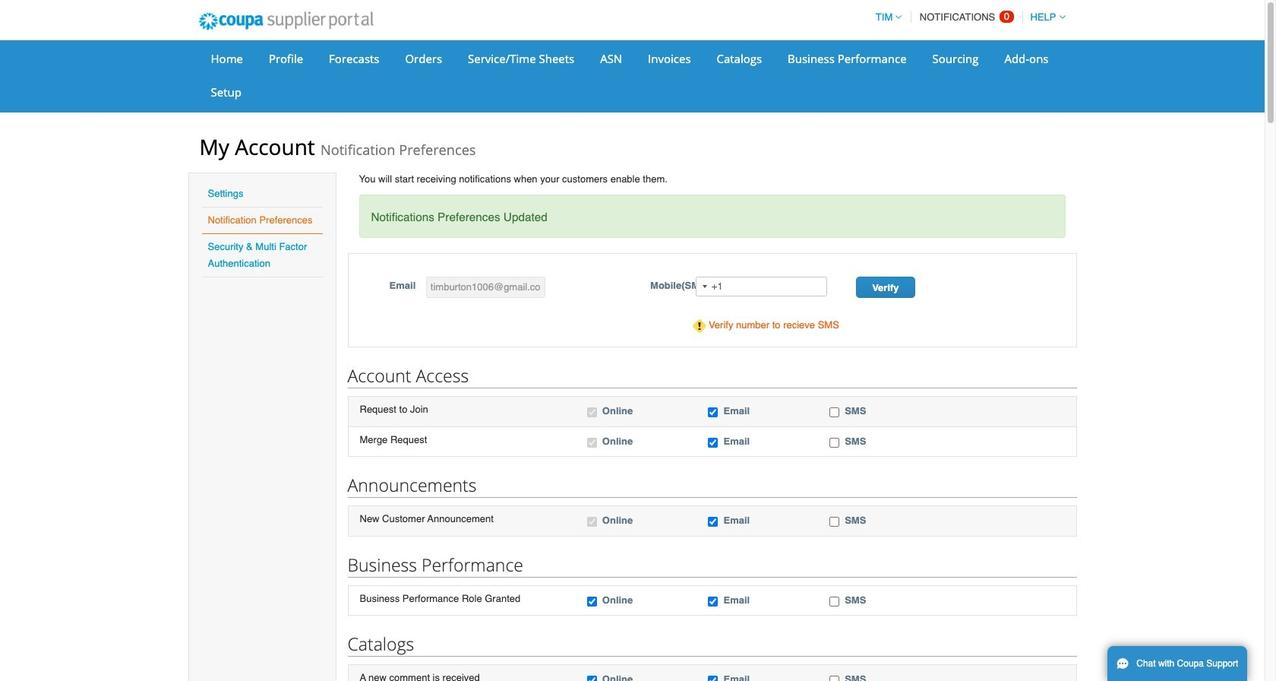Task type: vqa. For each thing, say whether or not it's contained in the screenshot.
navigation
yes



Task type: locate. For each thing, give the bounding box(es) containing it.
+1 201-555-0123 text field
[[696, 277, 828, 297]]

coupa supplier portal image
[[188, 2, 384, 40]]

None checkbox
[[830, 407, 840, 417], [587, 437, 597, 447], [709, 437, 719, 447], [830, 517, 840, 527], [587, 596, 597, 606], [709, 596, 719, 606], [587, 676, 597, 681], [830, 676, 840, 681], [830, 407, 840, 417], [587, 437, 597, 447], [709, 437, 719, 447], [830, 517, 840, 527], [587, 596, 597, 606], [709, 596, 719, 606], [587, 676, 597, 681], [830, 676, 840, 681]]

navigation
[[869, 2, 1066, 32]]

None checkbox
[[587, 407, 597, 417], [709, 407, 719, 417], [830, 437, 840, 447], [587, 517, 597, 527], [709, 517, 719, 527], [830, 596, 840, 606], [709, 676, 719, 681], [587, 407, 597, 417], [709, 407, 719, 417], [830, 437, 840, 447], [587, 517, 597, 527], [709, 517, 719, 527], [830, 596, 840, 606], [709, 676, 719, 681]]

Telephone country code field
[[697, 278, 712, 296]]

None text field
[[426, 277, 546, 298]]



Task type: describe. For each thing, give the bounding box(es) containing it.
telephone country code image
[[703, 285, 707, 288]]



